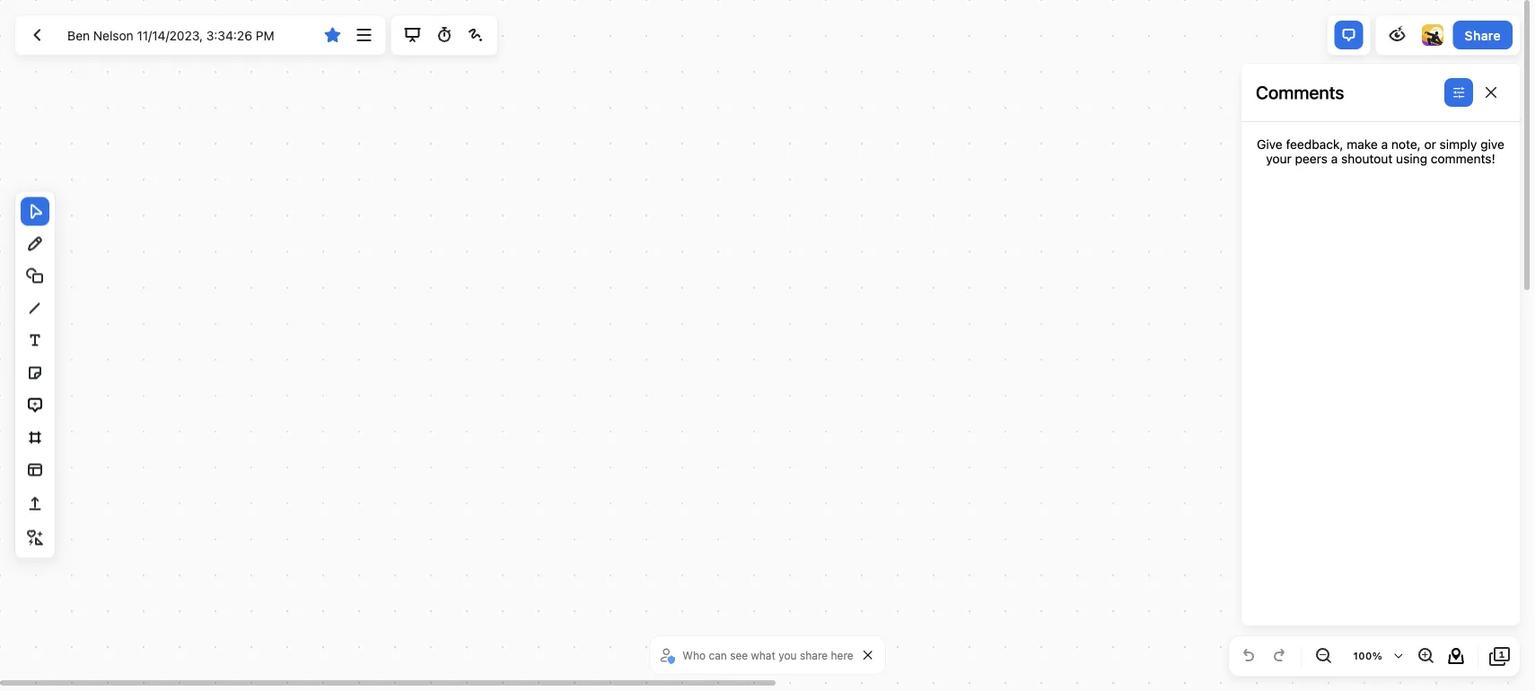 Task type: vqa. For each thing, say whether or not it's contained in the screenshot.
Close icon
no



Task type: describe. For each thing, give the bounding box(es) containing it.
peers
[[1295, 151, 1328, 166]]

1 horizontal spatial a
[[1382, 137, 1388, 152]]

share
[[1465, 28, 1501, 42]]

unstar this whiteboard image
[[322, 24, 343, 46]]

upload image
[[24, 493, 46, 515]]

what
[[751, 649, 776, 662]]

who can see what you share here
[[683, 649, 854, 662]]

all eyes on me image
[[1387, 24, 1409, 46]]

templates image
[[24, 459, 46, 481]]

more tools image
[[24, 528, 46, 549]]

100
[[1354, 651, 1373, 662]]

dashboard image
[[26, 24, 48, 46]]

comment panel image
[[1339, 24, 1360, 46]]

%
[[1373, 651, 1383, 662]]

zoom out image
[[1313, 646, 1334, 667]]

filter menu for comments image
[[1448, 82, 1470, 103]]

who can see what you share here button
[[658, 642, 858, 669]]

Document name text field
[[54, 21, 315, 49]]

give
[[1257, 137, 1283, 152]]

see
[[730, 649, 748, 662]]

share
[[800, 649, 828, 662]]

zoom in image
[[1415, 646, 1437, 667]]

give feedback, make a note, or simply give your peers a shoutout using comments!
[[1257, 137, 1505, 166]]

timer image
[[434, 24, 455, 46]]

100 %
[[1354, 651, 1383, 662]]

who
[[683, 649, 706, 662]]



Task type: locate. For each thing, give the bounding box(es) containing it.
pages image
[[1490, 646, 1511, 667]]

more options image
[[353, 24, 375, 46]]

note,
[[1392, 137, 1421, 152]]

mini map image
[[1446, 646, 1467, 667]]

can
[[709, 649, 727, 662]]

comments
[[1256, 82, 1345, 103]]

shoutout
[[1342, 151, 1393, 166]]

your
[[1266, 151, 1292, 166]]

make
[[1347, 137, 1378, 152]]

share button
[[1454, 21, 1513, 49]]

or
[[1425, 137, 1437, 152]]

using
[[1397, 151, 1428, 166]]

comments!
[[1431, 151, 1496, 166]]

0 horizontal spatial a
[[1331, 151, 1338, 166]]

you
[[779, 649, 797, 662]]

a right 'peers'
[[1331, 151, 1338, 166]]

here
[[831, 649, 854, 662]]

laser image
[[465, 24, 487, 46]]

give
[[1481, 137, 1505, 152]]

feedback,
[[1286, 137, 1344, 152]]

present image
[[402, 24, 423, 46]]

a
[[1382, 137, 1388, 152], [1331, 151, 1338, 166]]

a left note,
[[1382, 137, 1388, 152]]

simply
[[1440, 137, 1478, 152]]



